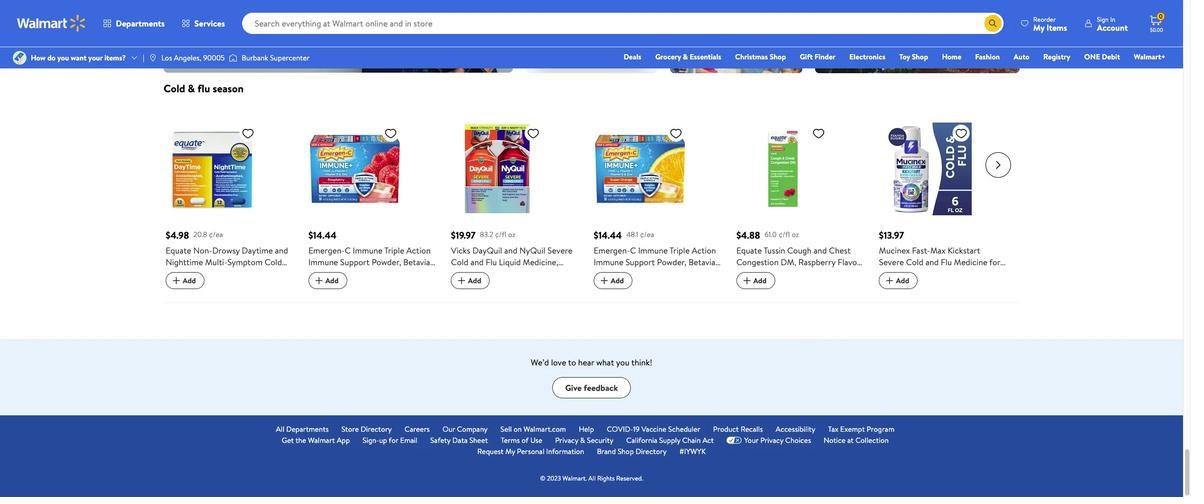 Task type: describe. For each thing, give the bounding box(es) containing it.
toy shop link
[[895, 51, 933, 63]]

walmart.com
[[524, 424, 566, 435]]

support inside the $14.44 48.1 ¢/ea emergen-c immune  triple action immune support powder, betavia (r), 1000mg vitamin c, bvitamins, vitamin d and antioxidants, super orange – 30 count
[[626, 256, 655, 268]]

$4.98
[[166, 229, 189, 242]]

90005
[[203, 53, 225, 63]]

product group containing $13.97
[[879, 101, 1007, 338]]

get
[[282, 435, 294, 446]]

vicks
[[451, 245, 471, 256]]

shop for toy
[[912, 52, 929, 62]]

oz
[[451, 280, 462, 292]]

medicine up "with"
[[954, 256, 988, 268]]

angeles,
[[174, 53, 201, 63]]

support inside $14.44 emergen-c immune  triple action immune support powder, betavia (r), 1000mg vitamin c, b vitamins, vitamin d and antioxidants, raspberry – 30 count
[[340, 256, 370, 268]]

fl inside $13.97 mucinex fast-max kickstart severe cold and flu medicine for adults, cough medicine for adults, liquid cold medicine, with acetaminophen, dextromethorphan hbr, guaifenesin, phenylephrine hcl, 6 fl oz
[[879, 327, 885, 338]]

in
[[1111, 15, 1116, 24]]

counter
[[488, 268, 519, 280]]

what
[[597, 357, 614, 369]]

we'd
[[531, 357, 549, 369]]

christmas shop
[[735, 52, 786, 62]]

california
[[626, 435, 658, 446]]

1 add to cart image from the left
[[170, 275, 183, 287]]

sign in to add to favorites list, emergen-c immune  triple action immune support powder, betavia (r), 1000mg vitamin c, b vitamins, vitamin d and antioxidants, raspberry – 30 count image
[[384, 127, 397, 140]]

oz right 8
[[751, 268, 759, 280]]

registry link
[[1039, 51, 1076, 63]]

Walmart Site-Wide search field
[[242, 13, 1004, 34]]

antioxidants, inside the $14.44 48.1 ¢/ea emergen-c immune  triple action immune support powder, betavia (r), 1000mg vitamin c, bvitamins, vitamin d and antioxidants, super orange – 30 count
[[648, 280, 696, 292]]

reserved.
[[616, 474, 643, 483]]

store
[[342, 424, 359, 435]]

my inside notice at collection request my personal information
[[506, 447, 515, 457]]

medicine, inside $13.97 mucinex fast-max kickstart severe cold and flu medicine for adults, cough medicine for adults, liquid cold medicine, with acetaminophen, dextromethorphan hbr, guaifenesin, phenylephrine hcl, 6 fl oz
[[950, 280, 986, 292]]

¢/fl for $19.97
[[495, 230, 507, 240]]

and inside '$4.88 61.0 ¢/fl oz equate tussin cough and chest congestion dm, raspberry flavor, 8 fl oz'
[[814, 245, 827, 256]]

store directory link
[[342, 424, 392, 435]]

multi-
[[205, 256, 227, 268]]

triple inside the $14.44 48.1 ¢/ea emergen-c immune  triple action immune support powder, betavia (r), 1000mg vitamin c, bvitamins, vitamin d and antioxidants, super orange – 30 count
[[670, 245, 690, 256]]

store directory
[[342, 424, 392, 435]]

sheet
[[470, 435, 488, 446]]

covid-19 vaccine scheduler link
[[607, 424, 701, 435]]

6 add button from the left
[[879, 272, 918, 289]]

4 add from the left
[[611, 276, 624, 286]]

toy
[[900, 52, 910, 62]]

emergen-c immune  triple action immune support powder, betavia (r), 1000mg vitamin c, bvitamins, vitamin d and antioxidants, super orange – 30 count image
[[594, 123, 687, 216]]

cough inside $13.97 mucinex fast-max kickstart severe cold and flu medicine for adults, cough medicine for adults, liquid cold medicine, with acetaminophen, dextromethorphan hbr, guaifenesin, phenylephrine hcl, 6 fl oz
[[907, 268, 931, 280]]

sign in to add to favorites list, equate tussin cough and chest congestion dm, raspberry flavor, 8 fl oz image
[[813, 127, 825, 140]]

 image for los angeles, 90005
[[149, 54, 157, 62]]

accessibility link
[[776, 424, 816, 435]]

safety data sheet
[[430, 435, 488, 446]]

departments button
[[95, 11, 173, 36]]

oz inside $13.97 mucinex fast-max kickstart severe cold and flu medicine for adults, cough medicine for adults, liquid cold medicine, with acetaminophen, dextromethorphan hbr, guaifenesin, phenylephrine hcl, 6 fl oz
[[887, 327, 895, 338]]

how do you want your items?
[[31, 53, 126, 63]]

services
[[194, 18, 225, 29]]

count inside $4.98 20.8 ¢/ea equate non-drowsy daytime and nighttime multi-symptom cold caplets, 24 count
[[209, 268, 232, 280]]

security
[[587, 435, 614, 446]]

burbank supercenter
[[242, 53, 310, 63]]

6 add from the left
[[896, 276, 910, 286]]

the
[[296, 435, 306, 446]]

clear search field text image
[[972, 19, 981, 27]]

we'd love to hear what you think!
[[531, 357, 653, 369]]

1 adults, from the top
[[879, 268, 905, 280]]

$4.88
[[737, 229, 761, 242]]

christmas shop link
[[731, 51, 791, 63]]

emergen- inside the $14.44 48.1 ¢/ea emergen-c immune  triple action immune support powder, betavia (r), 1000mg vitamin c, bvitamins, vitamin d and antioxidants, super orange – 30 count
[[594, 245, 630, 256]]

directory inside "link"
[[361, 424, 392, 435]]

mucinex
[[879, 245, 910, 256]]

1 vertical spatial departments
[[286, 424, 329, 435]]

notice at collection link
[[824, 435, 889, 447]]

$4.88 61.0 ¢/fl oz equate tussin cough and chest congestion dm, raspberry flavor, 8 fl oz
[[737, 229, 862, 280]]

emergen- inside $14.44 emergen-c immune  triple action immune support powder, betavia (r), 1000mg vitamin c, b vitamins, vitamin d and antioxidants, raspberry – 30 count
[[308, 245, 345, 256]]

action inside the $14.44 48.1 ¢/ea emergen-c immune  triple action immune support powder, betavia (r), 1000mg vitamin c, bvitamins, vitamin d and antioxidants, super orange – 30 count
[[692, 245, 716, 256]]

1 add button from the left
[[166, 272, 205, 289]]

equate inside $4.98 20.8 ¢/ea equate non-drowsy daytime and nighttime multi-symptom cold caplets, 24 count
[[166, 245, 191, 256]]

up
[[379, 435, 387, 446]]

4 add button from the left
[[594, 272, 633, 289]]

and right vicks
[[471, 256, 484, 268]]

add to cart image for $13.97
[[884, 275, 896, 287]]

choices
[[786, 435, 811, 446]]

vitamin left the b
[[356, 268, 384, 280]]

nighttime
[[166, 256, 203, 268]]

1 vertical spatial you
[[616, 357, 630, 369]]

walmart.
[[563, 474, 587, 483]]

$14.44 for $14.44 emergen-c immune  triple action immune support powder, betavia (r), 1000mg vitamin c, b vitamins, vitamin d and antioxidants, raspberry – 30 count
[[308, 229, 337, 242]]

for
[[969, 268, 981, 280]]

request my personal information link
[[477, 447, 584, 458]]

medicine, right counter
[[523, 256, 559, 268]]

fl inside '$4.88 61.0 ¢/fl oz equate tussin cough and chest congestion dm, raspberry flavor, 8 fl oz'
[[743, 268, 749, 280]]

max
[[931, 245, 946, 256]]

product group containing $4.88
[[737, 101, 864, 290]]

add to cart image for $14.44
[[313, 275, 325, 287]]

oz right 61.0
[[792, 230, 799, 240]]

$19.97
[[451, 229, 476, 242]]

2 product group from the left
[[308, 101, 436, 315]]

product
[[713, 424, 739, 435]]

product group containing $19.97
[[451, 101, 579, 292]]

betavia inside the $14.44 48.1 ¢/ea emergen-c immune  triple action immune support powder, betavia (r), 1000mg vitamin c, bvitamins, vitamin d and antioxidants, super orange – 30 count
[[689, 256, 716, 268]]

chain
[[683, 435, 701, 446]]

terms of use link
[[501, 435, 543, 447]]

dayquil
[[473, 245, 502, 256]]

¢/fl for $4.88
[[779, 230, 790, 240]]

5 add button from the left
[[737, 272, 775, 289]]

to
[[568, 357, 576, 369]]

for inside 'link'
[[389, 435, 398, 446]]

with
[[988, 280, 1005, 292]]

vitamins,
[[308, 280, 342, 292]]

30 inside $14.44 emergen-c immune  triple action immune support powder, betavia (r), 1000mg vitamin c, b vitamins, vitamin d and antioxidants, raspberry – 30 count
[[404, 292, 414, 303]]

sign in to add to favorites list, mucinex fast-max kickstart severe cold and flu medicine for adults, cough medicine for adults, liquid cold medicine, with acetaminophen, dextromethorphan hbr, guaifenesin, phenylephrine hcl, 6 fl oz image
[[955, 127, 968, 140]]

my inside reorder my items
[[1034, 22, 1045, 33]]

and inside $13.97 mucinex fast-max kickstart severe cold and flu medicine for adults, cough medicine for adults, liquid cold medicine, with acetaminophen, dextromethorphan hbr, guaifenesin, phenylephrine hcl, 6 fl oz
[[926, 256, 939, 268]]

betavia inside $14.44 emergen-c immune  triple action immune support powder, betavia (r), 1000mg vitamin c, b vitamins, vitamin d and antioxidants, raspberry – 30 count
[[403, 256, 430, 268]]

cold inside $4.98 20.8 ¢/ea equate non-drowsy daytime and nighttime multi-symptom cold caplets, 24 count
[[265, 256, 282, 268]]

brand shop directory
[[597, 447, 667, 457]]

¢/ea for $14.44
[[640, 230, 654, 240]]

equate inside '$4.88 61.0 ¢/fl oz equate tussin cough and chest congestion dm, raspberry flavor, 8 fl oz'
[[737, 245, 762, 256]]

privacy inside privacy & security link
[[555, 435, 579, 446]]

|
[[143, 53, 144, 63]]

flu inside $19.97 83.2 ¢/fl oz vicks dayquil and nyquil severe cold and flu liquid medicine, over-the-counter medicine, 2x12 oz
[[486, 256, 497, 268]]

essentials
[[690, 52, 722, 62]]

want
[[71, 53, 87, 63]]

flu inside $13.97 mucinex fast-max kickstart severe cold and flu medicine for adults, cough medicine for adults, liquid cold medicine, with acetaminophen, dextromethorphan hbr, guaifenesin, phenylephrine hcl, 6 fl oz
[[941, 256, 952, 268]]

Search search field
[[242, 13, 1004, 34]]

deals link
[[619, 51, 646, 63]]

privacy choices icon image
[[727, 437, 742, 445]]

tax exempt program get the walmart app
[[282, 424, 895, 446]]

product group containing $4.98
[[166, 101, 294, 290]]

cold left max
[[906, 256, 924, 268]]

(r), inside the $14.44 48.1 ¢/ea emergen-c immune  triple action immune support powder, betavia (r), 1000mg vitamin c, bvitamins, vitamin d and antioxidants, super orange – 30 count
[[594, 268, 607, 280]]

gift finder link
[[795, 51, 841, 63]]

all departments link
[[276, 424, 329, 435]]

kickstart
[[948, 245, 981, 256]]

and inside the $14.44 48.1 ¢/ea emergen-c immune  triple action immune support powder, betavia (r), 1000mg vitamin c, bvitamins, vitamin d and antioxidants, super orange – 30 count
[[633, 280, 646, 292]]

of
[[522, 435, 529, 446]]

safety
[[430, 435, 451, 446]]

grocery & essentials link
[[651, 51, 726, 63]]

our
[[443, 424, 455, 435]]

1000mg inside $14.44 emergen-c immune  triple action immune support powder, betavia (r), 1000mg vitamin c, b vitamins, vitamin d and antioxidants, raspberry – 30 count
[[324, 268, 354, 280]]

liquid inside $13.97 mucinex fast-max kickstart severe cold and flu medicine for adults, cough medicine for adults, liquid cold medicine, with acetaminophen, dextromethorphan hbr, guaifenesin, phenylephrine hcl, 6 fl oz
[[907, 280, 929, 292]]

raspberry inside '$4.88 61.0 ¢/fl oz equate tussin cough and chest congestion dm, raspberry flavor, 8 fl oz'
[[799, 256, 836, 268]]

drowsy
[[212, 245, 240, 256]]

california supply chain act link
[[626, 435, 714, 447]]

our company link
[[443, 424, 488, 435]]

home
[[942, 52, 962, 62]]

1 add from the left
[[183, 276, 196, 286]]

shop for christmas
[[770, 52, 786, 62]]

flavor,
[[838, 256, 862, 268]]

raspberry inside $14.44 emergen-c immune  triple action immune support powder, betavia (r), 1000mg vitamin c, b vitamins, vitamin d and antioxidants, raspberry – 30 count
[[358, 292, 396, 303]]

los angeles, 90005
[[161, 53, 225, 63]]

powder, inside the $14.44 48.1 ¢/ea emergen-c immune  triple action immune support powder, betavia (r), 1000mg vitamin c, bvitamins, vitamin d and antioxidants, super orange – 30 count
[[657, 256, 687, 268]]

#iywyk
[[680, 447, 706, 457]]

d inside the $14.44 48.1 ¢/ea emergen-c immune  triple action immune support powder, betavia (r), 1000mg vitamin c, bvitamins, vitamin d and antioxidants, super orange – 30 count
[[624, 280, 631, 292]]

for inside $13.97 mucinex fast-max kickstart severe cold and flu medicine for adults, cough medicine for adults, liquid cold medicine, with acetaminophen, dextromethorphan hbr, guaifenesin, phenylephrine hcl, 6 fl oz
[[990, 256, 1001, 268]]

vitamin right 2x12
[[594, 280, 622, 292]]

careers
[[405, 424, 430, 435]]

fast-
[[912, 245, 931, 256]]

antioxidants, inside $14.44 emergen-c immune  triple action immune support powder, betavia (r), 1000mg vitamin c, b vitamins, vitamin d and antioxidants, raspberry – 30 count
[[308, 292, 356, 303]]

– inside the $14.44 48.1 ¢/ea emergen-c immune  triple action immune support powder, betavia (r), 1000mg vitamin c, bvitamins, vitamin d and antioxidants, super orange – 30 count
[[624, 292, 628, 303]]

tax
[[828, 424, 839, 435]]

20.8
[[193, 230, 207, 240]]

next slide for cold & flu season list image
[[986, 152, 1011, 178]]

and inside $4.98 20.8 ¢/ea equate non-drowsy daytime and nighttime multi-symptom cold caplets, 24 count
[[275, 245, 288, 256]]



Task type: vqa. For each thing, say whether or not it's contained in the screenshot.
the top Not
no



Task type: locate. For each thing, give the bounding box(es) containing it.
directory down california
[[636, 447, 667, 457]]

vicks dayquil and nyquil severe cold and flu liquid medicine, over-the-counter medicine, 2x12 oz image
[[451, 123, 544, 216]]

collection
[[856, 435, 889, 446]]

0 vertical spatial all
[[276, 424, 285, 435]]

#iywyk link
[[680, 447, 706, 458]]

bvitamins,
[[682, 268, 721, 280]]

2 equate from the left
[[737, 245, 762, 256]]

1 horizontal spatial d
[[624, 280, 631, 292]]

sign in to add to favorites list, emergen-c immune  triple action immune support powder, betavia (r), 1000mg vitamin c, bvitamins, vitamin d and antioxidants, super orange – 30 count image
[[670, 127, 683, 140]]

1 d from the left
[[375, 280, 381, 292]]

electronics link
[[845, 51, 891, 63]]

0 horizontal spatial all
[[276, 424, 285, 435]]

0 horizontal spatial privacy
[[555, 435, 579, 446]]

and left nyquil
[[504, 245, 518, 256]]

0 horizontal spatial flu
[[486, 256, 497, 268]]

0 horizontal spatial emergen-
[[308, 245, 345, 256]]

vitamin left bvitamins,
[[641, 268, 670, 280]]

rights
[[597, 474, 615, 483]]

add to cart image
[[170, 275, 183, 287], [313, 275, 325, 287], [741, 275, 754, 287]]

0 horizontal spatial c,
[[386, 268, 394, 280]]

0 vertical spatial cough
[[788, 245, 812, 256]]

1 betavia from the left
[[403, 256, 430, 268]]

2 action from the left
[[692, 245, 716, 256]]

sell
[[501, 424, 512, 435]]

all left the rights
[[589, 474, 596, 483]]

walmart
[[308, 435, 335, 446]]

1 horizontal spatial 1000mg
[[609, 268, 639, 280]]

3 add to cart image from the left
[[884, 275, 896, 287]]

30 inside the $14.44 48.1 ¢/ea emergen-c immune  triple action immune support powder, betavia (r), 1000mg vitamin c, bvitamins, vitamin d and antioxidants, super orange – 30 count
[[630, 292, 640, 303]]

and left the b
[[383, 280, 396, 292]]

1 equate from the left
[[166, 245, 191, 256]]

terms of use
[[501, 435, 543, 446]]

1 horizontal spatial –
[[624, 292, 628, 303]]

8
[[737, 268, 741, 280]]

0 vertical spatial directory
[[361, 424, 392, 435]]

registry
[[1044, 52, 1071, 62]]

2 horizontal spatial &
[[683, 52, 688, 62]]

2 horizontal spatial count
[[642, 292, 665, 303]]

1 c from the left
[[345, 245, 351, 256]]

0 horizontal spatial  image
[[149, 54, 157, 62]]

0 vertical spatial my
[[1034, 22, 1045, 33]]

fl down dextromethorphan
[[879, 327, 885, 338]]

 image right 90005
[[229, 53, 238, 63]]

and right orange
[[633, 280, 646, 292]]

1 vertical spatial all
[[589, 474, 596, 483]]

emergen- up vitamins,
[[308, 245, 345, 256]]

action left vicks
[[407, 245, 431, 256]]

1 horizontal spatial fl
[[879, 327, 885, 338]]

liquid inside $19.97 83.2 ¢/fl oz vicks dayquil and nyquil severe cold and flu liquid medicine, over-the-counter medicine, 2x12 oz
[[499, 256, 521, 268]]

emergen- down 48.1
[[594, 245, 630, 256]]

season
[[213, 81, 244, 95]]

walmart image
[[17, 15, 86, 32]]

medicine left for
[[933, 268, 967, 280]]

$14.44 up vitamins,
[[308, 229, 337, 242]]

1 emergen- from the left
[[308, 245, 345, 256]]

0 horizontal spatial (r),
[[308, 268, 322, 280]]

0 horizontal spatial for
[[389, 435, 398, 446]]

0 horizontal spatial ¢/fl
[[495, 230, 507, 240]]

sell on walmart.com
[[501, 424, 566, 435]]

$14.44
[[308, 229, 337, 242], [594, 229, 622, 242]]

1 horizontal spatial flu
[[941, 256, 952, 268]]

covid-19 vaccine scheduler
[[607, 424, 701, 435]]

0 horizontal spatial c
[[345, 245, 351, 256]]

count inside the $14.44 48.1 ¢/ea emergen-c immune  triple action immune support powder, betavia (r), 1000mg vitamin c, bvitamins, vitamin d and antioxidants, super orange – 30 count
[[642, 292, 665, 303]]

0 vertical spatial you
[[57, 53, 69, 63]]

the-
[[473, 268, 488, 280]]

0 vertical spatial raspberry
[[799, 256, 836, 268]]

1 vertical spatial directory
[[636, 447, 667, 457]]

shop right "christmas" at the right top
[[770, 52, 786, 62]]

equate tussin cough and chest congestion dm, raspberry flavor, 8 fl oz image
[[737, 123, 830, 216]]

1 horizontal spatial $14.44
[[594, 229, 622, 242]]

support up vitamins,
[[340, 256, 370, 268]]

1 (r), from the left
[[308, 268, 322, 280]]

0 horizontal spatial add to cart image
[[455, 275, 468, 287]]

0 vertical spatial for
[[990, 256, 1001, 268]]

¢/fl right "83.2"
[[495, 230, 507, 240]]

3 add from the left
[[468, 276, 481, 286]]

1 product group from the left
[[166, 101, 294, 290]]

add to cart image up acetaminophen,
[[884, 275, 896, 287]]

1 action from the left
[[407, 245, 431, 256]]

and inside $14.44 emergen-c immune  triple action immune support powder, betavia (r), 1000mg vitamin c, b vitamins, vitamin d and antioxidants, raspberry – 30 count
[[383, 280, 396, 292]]

2 add to cart image from the left
[[598, 275, 611, 287]]

1 horizontal spatial equate
[[737, 245, 762, 256]]

equate down $4.88
[[737, 245, 762, 256]]

$14.44 emergen-c immune  triple action immune support powder, betavia (r), 1000mg vitamin c, b vitamins, vitamin d and antioxidants, raspberry – 30 count
[[308, 229, 431, 315]]

cold
[[164, 81, 185, 95], [265, 256, 282, 268], [451, 256, 469, 268], [906, 256, 924, 268], [931, 280, 948, 292]]

program
[[867, 424, 895, 435]]

&
[[683, 52, 688, 62], [188, 81, 195, 95], [580, 435, 585, 446]]

all departments
[[276, 424, 329, 435]]

0 horizontal spatial action
[[407, 245, 431, 256]]

2 d from the left
[[624, 280, 631, 292]]

1 horizontal spatial antioxidants,
[[648, 280, 696, 292]]

triple inside $14.44 emergen-c immune  triple action immune support powder, betavia (r), 1000mg vitamin c, b vitamins, vitamin d and antioxidants, raspberry – 30 count
[[385, 245, 405, 256]]

personal
[[517, 447, 545, 457]]

one
[[1085, 52, 1101, 62]]

1 horizontal spatial  image
[[229, 53, 238, 63]]

2 vertical spatial &
[[580, 435, 585, 446]]

1 horizontal spatial c
[[630, 245, 636, 256]]

app
[[337, 435, 350, 446]]

congestion
[[737, 256, 779, 268]]

0 vertical spatial fl
[[743, 268, 749, 280]]

b
[[396, 268, 402, 280]]

severe down the $13.97
[[879, 256, 904, 268]]

fl
[[743, 268, 749, 280], [879, 327, 885, 338]]

count down vitamins,
[[308, 303, 331, 315]]

severe
[[548, 245, 573, 256], [879, 256, 904, 268]]

0 horizontal spatial –
[[398, 292, 402, 303]]

c, left bvitamins,
[[672, 268, 680, 280]]

5 product group from the left
[[737, 101, 864, 290]]

2 flu from the left
[[941, 256, 952, 268]]

home link
[[938, 51, 967, 63]]

my left items
[[1034, 22, 1045, 33]]

guaifenesin,
[[879, 315, 925, 327]]

raspberry right vitamins,
[[358, 292, 396, 303]]

1 vertical spatial cough
[[907, 268, 931, 280]]

adults, up dextromethorphan
[[879, 280, 905, 292]]

1 vertical spatial raspberry
[[358, 292, 396, 303]]

¢/ea right 48.1
[[640, 230, 654, 240]]

our company
[[443, 424, 488, 435]]

1 horizontal spatial c,
[[672, 268, 680, 280]]

1 horizontal spatial my
[[1034, 22, 1045, 33]]

0 horizontal spatial severe
[[548, 245, 573, 256]]

severe up 2x12
[[548, 245, 573, 256]]

on
[[514, 424, 522, 435]]

action up bvitamins,
[[692, 245, 716, 256]]

¢/fl inside $19.97 83.2 ¢/fl oz vicks dayquil and nyquil severe cold and flu liquid medicine, over-the-counter medicine, 2x12 oz
[[495, 230, 507, 240]]

shop for brand
[[618, 447, 634, 457]]

privacy inside your privacy choices link
[[761, 435, 784, 446]]

1 horizontal spatial all
[[589, 474, 596, 483]]

action inside $14.44 emergen-c immune  triple action immune support powder, betavia (r), 1000mg vitamin c, b vitamins, vitamin d and antioxidants, raspberry – 30 count
[[407, 245, 431, 256]]

2 emergen- from the left
[[594, 245, 630, 256]]

count inside $14.44 emergen-c immune  triple action immune support powder, betavia (r), 1000mg vitamin c, b vitamins, vitamin d and antioxidants, raspberry – 30 count
[[308, 303, 331, 315]]

2 ¢/fl from the left
[[779, 230, 790, 240]]

emergen-c immune  triple action immune support powder, betavia (r), 1000mg vitamin c, b vitamins, vitamin d and antioxidants, raspberry – 30 count image
[[308, 123, 401, 216]]

liquid right the- at the left bottom
[[499, 256, 521, 268]]

5 add from the left
[[754, 276, 767, 286]]

1 vertical spatial for
[[389, 435, 398, 446]]

notice
[[824, 435, 846, 446]]

departments up the
[[286, 424, 329, 435]]

0 horizontal spatial liquid
[[499, 256, 521, 268]]

reorder my items
[[1034, 15, 1068, 33]]

0 horizontal spatial equate
[[166, 245, 191, 256]]

over-
[[451, 268, 473, 280]]

3 add to cart image from the left
[[741, 275, 754, 287]]

 image
[[13, 51, 27, 65]]

24
[[198, 268, 207, 280]]

0 $0.00
[[1151, 12, 1164, 33]]

add to cart image for $19.97
[[455, 275, 468, 287]]

fl right 8
[[743, 268, 749, 280]]

1 horizontal spatial you
[[616, 357, 630, 369]]

for right for
[[990, 256, 1001, 268]]

1 add to cart image from the left
[[455, 275, 468, 287]]

¢/ea for $4.98
[[209, 230, 223, 240]]

2 add to cart image from the left
[[313, 275, 325, 287]]

add to cart image for $4.88
[[741, 275, 754, 287]]

auto
[[1014, 52, 1030, 62]]

departments up "|"
[[116, 18, 165, 29]]

cough down fast-
[[907, 268, 931, 280]]

2 – from the left
[[624, 292, 628, 303]]

severe inside $13.97 mucinex fast-max kickstart severe cold and flu medicine for adults, cough medicine for adults, liquid cold medicine, with acetaminophen, dextromethorphan hbr, guaifenesin, phenylephrine hcl, 6 fl oz
[[879, 256, 904, 268]]

company
[[457, 424, 488, 435]]

1 vertical spatial liquid
[[907, 280, 929, 292]]

2 privacy from the left
[[761, 435, 784, 446]]

privacy right your
[[761, 435, 784, 446]]

flu right fast-
[[941, 256, 952, 268]]

3 add button from the left
[[451, 272, 490, 289]]

 image right "|"
[[149, 54, 157, 62]]

1 horizontal spatial support
[[626, 256, 655, 268]]

betavia right the b
[[403, 256, 430, 268]]

19
[[633, 424, 640, 435]]

symptom
[[227, 256, 263, 268]]

1 vertical spatial my
[[506, 447, 515, 457]]

1 horizontal spatial cough
[[907, 268, 931, 280]]

2 add from the left
[[325, 276, 339, 286]]

1 1000mg from the left
[[324, 268, 354, 280]]

& left flu at top
[[188, 81, 195, 95]]

0 horizontal spatial support
[[340, 256, 370, 268]]

triple up bvitamins,
[[670, 245, 690, 256]]

departments inside popup button
[[116, 18, 165, 29]]

product group
[[166, 101, 294, 290], [308, 101, 436, 315], [451, 101, 579, 292], [594, 101, 722, 303], [737, 101, 864, 290], [879, 101, 1007, 338]]

0 horizontal spatial betavia
[[403, 256, 430, 268]]

0 horizontal spatial d
[[375, 280, 381, 292]]

flu down "83.2"
[[486, 256, 497, 268]]

3 product group from the left
[[451, 101, 579, 292]]

30 left 'oz'
[[404, 292, 414, 303]]

& for grocery
[[683, 52, 688, 62]]

1 horizontal spatial departments
[[286, 424, 329, 435]]

0 horizontal spatial count
[[209, 268, 232, 280]]

1 $14.44 from the left
[[308, 229, 337, 242]]

& for privacy
[[580, 435, 585, 446]]

auto link
[[1009, 51, 1035, 63]]

2 betavia from the left
[[689, 256, 716, 268]]

1 horizontal spatial add to cart image
[[313, 275, 325, 287]]

(r), inside $14.44 emergen-c immune  triple action immune support powder, betavia (r), 1000mg vitamin c, b vitamins, vitamin d and antioxidants, raspberry – 30 count
[[308, 268, 322, 280]]

triple up the b
[[385, 245, 405, 256]]

¢/ea inside the $14.44 48.1 ¢/ea emergen-c immune  triple action immune support powder, betavia (r), 1000mg vitamin c, bvitamins, vitamin d and antioxidants, super orange – 30 count
[[640, 230, 654, 240]]

and left kickstart
[[926, 256, 939, 268]]

cold right symptom
[[265, 256, 282, 268]]

oz down dextromethorphan
[[887, 327, 895, 338]]

d right orange
[[624, 280, 631, 292]]

1 ¢/fl from the left
[[495, 230, 507, 240]]

2 horizontal spatial add to cart image
[[884, 275, 896, 287]]

0 horizontal spatial you
[[57, 53, 69, 63]]

mucinex fast-max kickstart severe cold and flu medicine for adults, cough medicine for adults, liquid cold medicine, with acetaminophen, dextromethorphan hbr, guaifenesin, phenylephrine hcl, 6 fl oz image
[[879, 123, 972, 216]]

0 horizontal spatial ¢/ea
[[209, 230, 223, 240]]

6 product group from the left
[[879, 101, 1007, 338]]

my down terms at the left bottom of the page
[[506, 447, 515, 457]]

1 flu from the left
[[486, 256, 497, 268]]

items
[[1047, 22, 1068, 33]]

equate down $4.98
[[166, 245, 191, 256]]

– inside $14.44 emergen-c immune  triple action immune support powder, betavia (r), 1000mg vitamin c, b vitamins, vitamin d and antioxidants, raspberry – 30 count
[[398, 292, 402, 303]]

0 vertical spatial liquid
[[499, 256, 521, 268]]

2 horizontal spatial shop
[[912, 52, 929, 62]]

0 horizontal spatial my
[[506, 447, 515, 457]]

count right orange
[[642, 292, 665, 303]]

c inside $14.44 emergen-c immune  triple action immune support powder, betavia (r), 1000mg vitamin c, b vitamins, vitamin d and antioxidants, raspberry – 30 count
[[345, 245, 351, 256]]

liquid up dextromethorphan
[[907, 280, 929, 292]]

exempt
[[841, 424, 865, 435]]

powder, inside $14.44 emergen-c immune  triple action immune support powder, betavia (r), 1000mg vitamin c, b vitamins, vitamin d and antioxidants, raspberry – 30 count
[[372, 256, 401, 268]]

0 horizontal spatial triple
[[385, 245, 405, 256]]

¢/fl right 61.0
[[779, 230, 790, 240]]

toy shop
[[900, 52, 929, 62]]

1 30 from the left
[[404, 292, 414, 303]]

& right grocery
[[683, 52, 688, 62]]

search icon image
[[989, 19, 998, 28]]

cold inside $19.97 83.2 ¢/fl oz vicks dayquil and nyquil severe cold and flu liquid medicine, over-the-counter medicine, 2x12 oz
[[451, 256, 469, 268]]

1 horizontal spatial powder,
[[657, 256, 687, 268]]

antioxidants,
[[648, 280, 696, 292], [308, 292, 356, 303]]

support down 48.1
[[626, 256, 655, 268]]

2023
[[547, 474, 561, 483]]

sign in to add to favorites list, vicks dayquil and nyquil severe cold and flu liquid medicine, over-the-counter medicine, 2x12 oz image
[[527, 127, 540, 140]]

2 adults, from the top
[[879, 280, 905, 292]]

sign-up for email
[[363, 435, 418, 446]]

accessibility
[[776, 424, 816, 435]]

0 horizontal spatial antioxidants,
[[308, 292, 356, 303]]

4 product group from the left
[[594, 101, 722, 303]]

daytime
[[242, 245, 273, 256]]

directory up sign-
[[361, 424, 392, 435]]

notice at collection request my personal information
[[477, 435, 889, 457]]

adults, down mucinex
[[879, 268, 905, 280]]

directory
[[361, 424, 392, 435], [636, 447, 667, 457]]

departments
[[116, 18, 165, 29], [286, 424, 329, 435]]

1 support from the left
[[340, 256, 370, 268]]

add to cart image up orange
[[598, 275, 611, 287]]

add to cart image
[[455, 275, 468, 287], [598, 275, 611, 287], [884, 275, 896, 287]]

super
[[698, 280, 719, 292]]

betavia up super
[[689, 256, 716, 268]]

0 horizontal spatial cough
[[788, 245, 812, 256]]

1 horizontal spatial 30
[[630, 292, 640, 303]]

you right 'do'
[[57, 53, 69, 63]]

1 horizontal spatial severe
[[879, 256, 904, 268]]

– right orange
[[624, 292, 628, 303]]

medicine, down nyquil
[[521, 268, 556, 280]]

add to cart image left the- at the left bottom
[[455, 275, 468, 287]]

all up get
[[276, 424, 285, 435]]

give feedback button
[[553, 378, 631, 399]]

cold left flu at top
[[164, 81, 185, 95]]

think!
[[632, 357, 653, 369]]

emergen-
[[308, 245, 345, 256], [594, 245, 630, 256]]

30 right orange
[[630, 292, 640, 303]]

1 horizontal spatial emergen-
[[594, 245, 630, 256]]

¢/ea right 20.8
[[209, 230, 223, 240]]

$14.44 inside $14.44 emergen-c immune  triple action immune support powder, betavia (r), 1000mg vitamin c, b vitamins, vitamin d and antioxidants, raspberry – 30 count
[[308, 229, 337, 242]]

$14.44 for $14.44 48.1 ¢/ea emergen-c immune  triple action immune support powder, betavia (r), 1000mg vitamin c, bvitamins, vitamin d and antioxidants, super orange – 30 count
[[594, 229, 622, 242]]

© 2023 walmart. all rights reserved.
[[540, 474, 643, 483]]

1 ¢/ea from the left
[[209, 230, 223, 240]]

medicine, up hbr,
[[950, 280, 986, 292]]

you right "what"
[[616, 357, 630, 369]]

0 horizontal spatial directory
[[361, 424, 392, 435]]

c, left the b
[[386, 268, 394, 280]]

2 (r), from the left
[[594, 268, 607, 280]]

2 30 from the left
[[630, 292, 640, 303]]

1 horizontal spatial ¢/fl
[[779, 230, 790, 240]]

and left chest
[[814, 245, 827, 256]]

gift finder
[[800, 52, 836, 62]]

1 horizontal spatial action
[[692, 245, 716, 256]]

0 horizontal spatial shop
[[618, 447, 634, 457]]

oz right "83.2"
[[508, 230, 516, 240]]

0 horizontal spatial departments
[[116, 18, 165, 29]]

c, inside $14.44 emergen-c immune  triple action immune support powder, betavia (r), 1000mg vitamin c, b vitamins, vitamin d and antioxidants, raspberry – 30 count
[[386, 268, 394, 280]]

c inside the $14.44 48.1 ¢/ea emergen-c immune  triple action immune support powder, betavia (r), 1000mg vitamin c, bvitamins, vitamin d and antioxidants, super orange – 30 count
[[630, 245, 636, 256]]

¢/fl
[[495, 230, 507, 240], [779, 230, 790, 240]]

©
[[540, 474, 546, 483]]

0 horizontal spatial 30
[[404, 292, 414, 303]]

oz inside $19.97 83.2 ¢/fl oz vicks dayquil and nyquil severe cold and flu liquid medicine, over-the-counter medicine, 2x12 oz
[[508, 230, 516, 240]]

1 c, from the left
[[386, 268, 394, 280]]

help link
[[579, 424, 594, 435]]

83.2
[[480, 230, 493, 240]]

0 horizontal spatial add to cart image
[[170, 275, 183, 287]]

 image for burbank supercenter
[[229, 53, 238, 63]]

2 add button from the left
[[308, 272, 347, 289]]

1 horizontal spatial &
[[580, 435, 585, 446]]

$14.44 inside the $14.44 48.1 ¢/ea emergen-c immune  triple action immune support powder, betavia (r), 1000mg vitamin c, bvitamins, vitamin d and antioxidants, super orange – 30 count
[[594, 229, 622, 242]]

for
[[990, 256, 1001, 268], [389, 435, 398, 446]]

$14.44 left 48.1
[[594, 229, 622, 242]]

1 horizontal spatial count
[[308, 303, 331, 315]]

1 vertical spatial &
[[188, 81, 195, 95]]

2 c, from the left
[[672, 268, 680, 280]]

0 vertical spatial departments
[[116, 18, 165, 29]]

1 horizontal spatial privacy
[[761, 435, 784, 446]]

count right 24
[[209, 268, 232, 280]]

1000mg
[[324, 268, 354, 280], [609, 268, 639, 280]]

cough inside '$4.88 61.0 ¢/fl oz equate tussin cough and chest congestion dm, raspberry flavor, 8 fl oz'
[[788, 245, 812, 256]]

¢/fl inside '$4.88 61.0 ¢/fl oz equate tussin cough and chest congestion dm, raspberry flavor, 8 fl oz'
[[779, 230, 790, 240]]

cold left the- at the left bottom
[[451, 256, 469, 268]]

d left the b
[[375, 280, 381, 292]]

2 support from the left
[[626, 256, 655, 268]]

1 horizontal spatial ¢/ea
[[640, 230, 654, 240]]

0 horizontal spatial fl
[[743, 268, 749, 280]]

2 c from the left
[[630, 245, 636, 256]]

d inside $14.44 emergen-c immune  triple action immune support powder, betavia (r), 1000mg vitamin c, b vitamins, vitamin d and antioxidants, raspberry – 30 count
[[375, 280, 381, 292]]

1 horizontal spatial (r),
[[594, 268, 607, 280]]

use
[[531, 435, 543, 446]]

privacy & security
[[555, 435, 614, 446]]

sign-up for email link
[[363, 435, 418, 447]]

brand
[[597, 447, 616, 457]]

severe inside $19.97 83.2 ¢/fl oz vicks dayquil and nyquil severe cold and flu liquid medicine, over-the-counter medicine, 2x12 oz
[[548, 245, 573, 256]]

1 horizontal spatial for
[[990, 256, 1001, 268]]

2 powder, from the left
[[657, 256, 687, 268]]

1 horizontal spatial triple
[[670, 245, 690, 256]]

equate non-drowsy daytime and nighttime multi-symptom cold caplets, 24 count image
[[166, 123, 259, 216]]

c, inside the $14.44 48.1 ¢/ea emergen-c immune  triple action immune support powder, betavia (r), 1000mg vitamin c, bvitamins, vitamin d and antioxidants, super orange – 30 count
[[672, 268, 680, 280]]

cold up dextromethorphan
[[931, 280, 948, 292]]

1 – from the left
[[398, 292, 402, 303]]

2 triple from the left
[[670, 245, 690, 256]]

0 horizontal spatial 1000mg
[[324, 268, 354, 280]]

immune
[[353, 245, 383, 256], [638, 245, 668, 256], [308, 256, 338, 268], [594, 256, 624, 268]]

1 horizontal spatial shop
[[770, 52, 786, 62]]

and right the daytime
[[275, 245, 288, 256]]

you
[[57, 53, 69, 63], [616, 357, 630, 369]]

1 powder, from the left
[[372, 256, 401, 268]]

0 horizontal spatial raspberry
[[358, 292, 396, 303]]

2 $14.44 from the left
[[594, 229, 622, 242]]

for right up
[[389, 435, 398, 446]]

non-
[[193, 245, 212, 256]]

1 privacy from the left
[[555, 435, 579, 446]]

1 horizontal spatial directory
[[636, 447, 667, 457]]

cough right tussin
[[788, 245, 812, 256]]

2 ¢/ea from the left
[[640, 230, 654, 240]]

privacy up information at the bottom
[[555, 435, 579, 446]]

services button
[[173, 11, 234, 36]]

request
[[477, 447, 504, 457]]

hbr,
[[952, 303, 969, 315]]

– down the b
[[398, 292, 402, 303]]

¢/ea inside $4.98 20.8 ¢/ea equate non-drowsy daytime and nighttime multi-symptom cold caplets, 24 count
[[209, 230, 223, 240]]

0 vertical spatial &
[[683, 52, 688, 62]]

shop
[[770, 52, 786, 62], [912, 52, 929, 62], [618, 447, 634, 457]]

vitamin right vitamins,
[[344, 280, 373, 292]]

0 horizontal spatial &
[[188, 81, 195, 95]]

1 vertical spatial fl
[[879, 327, 885, 338]]

2 1000mg from the left
[[609, 268, 639, 280]]

0 horizontal spatial $14.44
[[308, 229, 337, 242]]

product recalls link
[[713, 424, 763, 435]]

1 horizontal spatial liquid
[[907, 280, 929, 292]]

1 horizontal spatial raspberry
[[799, 256, 836, 268]]

shop right toy
[[912, 52, 929, 62]]

 image
[[229, 53, 238, 63], [149, 54, 157, 62]]

1000mg inside the $14.44 48.1 ¢/ea emergen-c immune  triple action immune support powder, betavia (r), 1000mg vitamin c, bvitamins, vitamin d and antioxidants, super orange – 30 count
[[609, 268, 639, 280]]

count
[[209, 268, 232, 280], [642, 292, 665, 303], [308, 303, 331, 315]]

1 triple from the left
[[385, 245, 405, 256]]

2 horizontal spatial add to cart image
[[741, 275, 754, 287]]

raspberry right dm,
[[799, 256, 836, 268]]

& for cold
[[188, 81, 195, 95]]

0 horizontal spatial powder,
[[372, 256, 401, 268]]

terms
[[501, 435, 520, 446]]

& down help
[[580, 435, 585, 446]]

sign in to add to favorites list, equate non-drowsy daytime and nighttime multi-symptom cold caplets, 24 count image
[[242, 127, 254, 140]]

6
[[1000, 315, 1005, 327]]

shop right brand
[[618, 447, 634, 457]]



